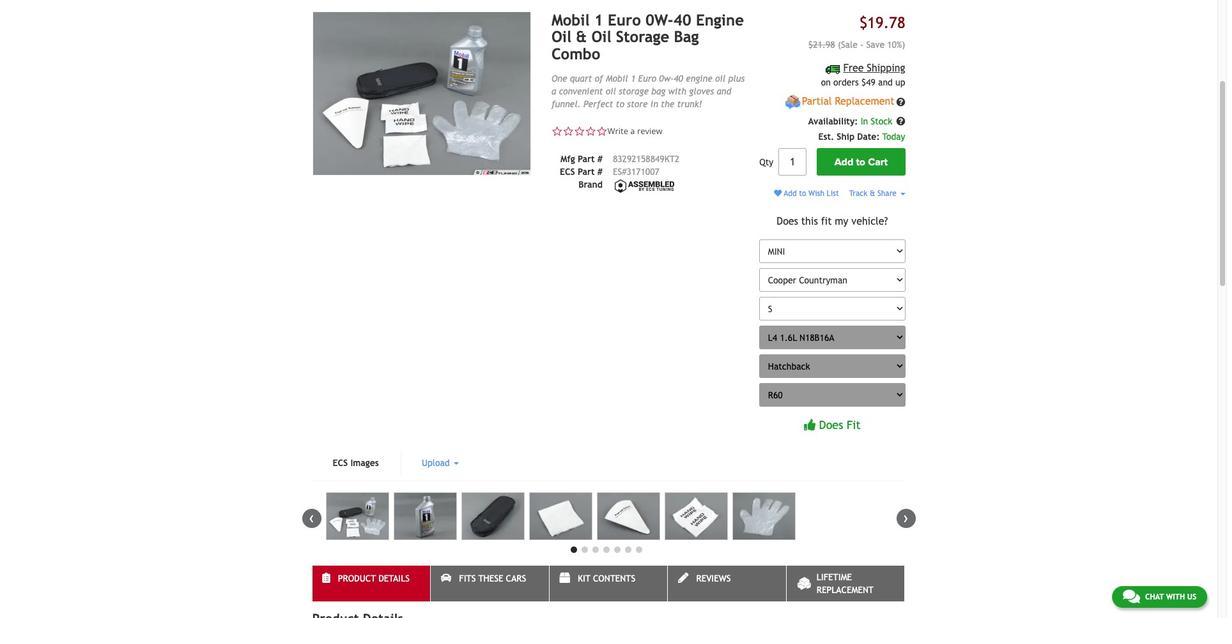 Task type: locate. For each thing, give the bounding box(es) containing it.
0 horizontal spatial mobil
[[551, 11, 590, 29]]

# up es# 3171007 brand
[[597, 154, 603, 164]]

1 vertical spatial a
[[630, 125, 635, 137]]

1 vertical spatial 40
[[674, 74, 683, 84]]

empty star image down funnel.
[[551, 126, 563, 137]]

0w-
[[659, 74, 674, 84]]

40
[[673, 11, 691, 29], [674, 74, 683, 84]]

0 vertical spatial a
[[551, 86, 556, 97]]

ecs left the images
[[333, 458, 348, 468]]

1 vertical spatial mobil
[[606, 74, 628, 84]]

‹ link
[[302, 509, 321, 528]]

free shipping on orders $49 and up
[[821, 62, 905, 88]]

upload button
[[401, 450, 479, 476]]

to
[[616, 99, 624, 109], [856, 156, 865, 168], [799, 189, 806, 198]]

one quart of mobil 1 euro 0w-40 engine oil plus a convenient oil storage bag with gloves and funnel. perfect to store in the trunk!
[[551, 74, 745, 109]]

track & share
[[849, 189, 899, 198]]

0 vertical spatial part
[[578, 154, 595, 164]]

0 vertical spatial 1
[[594, 11, 603, 29]]

1
[[594, 11, 603, 29], [631, 74, 635, 84]]

and down shipping
[[878, 77, 893, 88]]

0 vertical spatial euro
[[608, 11, 641, 29]]

1 vertical spatial #
[[597, 167, 603, 177]]

0 horizontal spatial to
[[616, 99, 624, 109]]

details
[[378, 574, 410, 584]]

add down ship
[[834, 156, 853, 168]]

1 horizontal spatial does
[[819, 419, 843, 432]]

0 horizontal spatial add
[[784, 189, 797, 198]]

date:
[[857, 132, 880, 142]]

1 horizontal spatial ecs
[[560, 167, 575, 177]]

es#3171007 - 83292158849kt2 - mobil 1 euro 0w-40 engine oil & oil storage bag combo - one quart of mobil 1 euro 0w-40 engine oil plus a convenient oil storage bag with gloves and funnel. perfect to store in the trunk! - assembled by ecs - mini image
[[312, 12, 531, 176], [326, 493, 389, 541], [393, 493, 457, 541], [461, 493, 525, 541], [529, 493, 592, 541], [597, 493, 660, 541], [664, 493, 728, 541], [732, 493, 796, 541]]

0 vertical spatial add
[[834, 156, 853, 168]]

1 vertical spatial ecs
[[333, 458, 348, 468]]

does
[[777, 216, 798, 228], [819, 419, 843, 432]]

add to wish list link
[[774, 189, 839, 198]]

contents
[[593, 574, 635, 584]]

0w-
[[645, 11, 673, 29]]

0 horizontal spatial a
[[551, 86, 556, 97]]

0 vertical spatial &
[[576, 28, 587, 46]]

add
[[834, 156, 853, 168], [784, 189, 797, 198]]

kit
[[578, 574, 590, 584]]

empty star image up mfg at the top of the page
[[563, 126, 574, 137]]

0 horizontal spatial does
[[777, 216, 798, 228]]

does for does this fit my vehicle?
[[777, 216, 798, 228]]

does right thumbs up image on the right bottom of page
[[819, 419, 843, 432]]

product
[[338, 574, 376, 584]]

0 vertical spatial does
[[777, 216, 798, 228]]

1 inside one quart of mobil 1 euro 0w-40 engine oil plus a convenient oil storage bag with gloves and funnel. perfect to store in the trunk!
[[631, 74, 635, 84]]

availability: in stock
[[808, 116, 895, 127]]

empty star image left write
[[585, 126, 596, 137]]

40 left "engine"
[[673, 11, 691, 29]]

and inside one quart of mobil 1 euro 0w-40 engine oil plus a convenient oil storage bag with gloves and funnel. perfect to store in the trunk!
[[717, 86, 731, 97]]

funnel.
[[551, 99, 581, 109]]

part inside 83292158849kt2 ecs part #
[[578, 167, 595, 177]]

oil
[[715, 74, 726, 84], [606, 86, 616, 97]]

1 horizontal spatial empty star image
[[596, 126, 607, 137]]

1 horizontal spatial add
[[834, 156, 853, 168]]

reviews
[[696, 574, 731, 584]]

replacement for lifetime
[[817, 585, 874, 596]]

ecs down mfg at the top of the page
[[560, 167, 575, 177]]

a
[[551, 86, 556, 97], [630, 125, 635, 137]]

perfect
[[583, 99, 613, 109]]

0 vertical spatial ecs
[[560, 167, 575, 177]]

0 horizontal spatial oil
[[551, 28, 571, 46]]

a down one
[[551, 86, 556, 97]]

&
[[576, 28, 587, 46], [870, 189, 875, 198]]

1 horizontal spatial and
[[878, 77, 893, 88]]

replacement for partial
[[835, 95, 894, 107]]

with left us
[[1166, 593, 1185, 602]]

0 vertical spatial oil
[[715, 74, 726, 84]]

1 empty star image from the left
[[551, 126, 563, 137]]

review
[[637, 125, 663, 137]]

write
[[607, 125, 628, 137]]

does left this
[[777, 216, 798, 228]]

trunk!
[[677, 99, 702, 109]]

ecs
[[560, 167, 575, 177], [333, 458, 348, 468]]

this
[[801, 216, 818, 228]]

the
[[661, 99, 674, 109]]

1 vertical spatial euro
[[638, 74, 656, 84]]

lifetime replacement
[[817, 573, 874, 596]]

of
[[595, 74, 603, 84]]

part right mfg at the top of the page
[[578, 154, 595, 164]]

ecs images
[[333, 458, 379, 468]]

0 vertical spatial with
[[668, 86, 686, 97]]

1 vertical spatial add
[[784, 189, 797, 198]]

mobil up combo
[[551, 11, 590, 29]]

1 horizontal spatial mobil
[[606, 74, 628, 84]]

es#
[[613, 167, 627, 177]]

euro up bag
[[638, 74, 656, 84]]

& up quart
[[576, 28, 587, 46]]

0 horizontal spatial with
[[668, 86, 686, 97]]

# up brand at top
[[597, 167, 603, 177]]

1 up storage
[[631, 74, 635, 84]]

0 vertical spatial 40
[[673, 11, 691, 29]]

3 empty star image from the left
[[585, 126, 596, 137]]

and down plus
[[717, 86, 731, 97]]

empty star image up mfg part # at top
[[574, 126, 585, 137]]

chat with us link
[[1112, 587, 1207, 608]]

10%)
[[887, 40, 905, 50]]

1 # from the top
[[597, 154, 603, 164]]

comments image
[[1123, 589, 1140, 605]]

plus
[[728, 74, 745, 84]]

1 part from the top
[[578, 154, 595, 164]]

qty
[[759, 157, 773, 167]]

1 vertical spatial 1
[[631, 74, 635, 84]]

oil
[[551, 28, 571, 46], [591, 28, 611, 46]]

& inside mobil 1 euro 0w-40 engine oil & oil storage bag combo
[[576, 28, 587, 46]]

to left wish
[[799, 189, 806, 198]]

mobil right of
[[606, 74, 628, 84]]

on
[[821, 77, 831, 88]]

lifetime
[[817, 573, 852, 583]]

assembled by ecs image
[[613, 178, 677, 194]]

replacement down $49 on the right
[[835, 95, 894, 107]]

and
[[878, 77, 893, 88], [717, 86, 731, 97]]

empty star image down perfect
[[596, 126, 607, 137]]

2 part from the top
[[578, 167, 595, 177]]

mobil inside mobil 1 euro 0w-40 engine oil & oil storage bag combo
[[551, 11, 590, 29]]

part
[[578, 154, 595, 164], [578, 167, 595, 177]]

0 vertical spatial replacement
[[835, 95, 894, 107]]

to left cart
[[856, 156, 865, 168]]

euro left the 0w- on the top right of the page
[[608, 11, 641, 29]]

#
[[597, 154, 603, 164], [597, 167, 603, 177]]

upload
[[422, 458, 452, 468]]

add right heart icon
[[784, 189, 797, 198]]

1 horizontal spatial 1
[[631, 74, 635, 84]]

1 vertical spatial &
[[870, 189, 875, 198]]

3171007
[[627, 167, 659, 177]]

product details link
[[312, 566, 430, 602]]

0 horizontal spatial empty star image
[[563, 126, 574, 137]]

oil left plus
[[715, 74, 726, 84]]

1 vertical spatial with
[[1166, 593, 1185, 602]]

question circle image
[[896, 98, 905, 106]]

fit
[[847, 419, 861, 432]]

1 vertical spatial oil
[[606, 86, 616, 97]]

this product is lifetime replacement eligible image
[[785, 94, 801, 110]]

partial replacement
[[802, 95, 894, 107]]

0 horizontal spatial oil
[[606, 86, 616, 97]]

mobil 1 euro 0w-40 engine oil & oil storage bag combo
[[551, 11, 744, 62]]

empty star image
[[563, 126, 574, 137], [596, 126, 607, 137]]

0 vertical spatial mobil
[[551, 11, 590, 29]]

est.
[[818, 132, 834, 142]]

1 vertical spatial does
[[819, 419, 843, 432]]

oil up perfect
[[606, 86, 616, 97]]

a right write
[[630, 125, 635, 137]]

0 horizontal spatial and
[[717, 86, 731, 97]]

1 up combo
[[594, 11, 603, 29]]

part up brand at top
[[578, 167, 595, 177]]

to left the store
[[616, 99, 624, 109]]

partial
[[802, 95, 832, 107]]

kit contents link
[[549, 566, 667, 602]]

to inside the add to cart button
[[856, 156, 865, 168]]

storage
[[619, 86, 649, 97]]

2 vertical spatial to
[[799, 189, 806, 198]]

thumbs up image
[[804, 419, 816, 431]]

0 horizontal spatial &
[[576, 28, 587, 46]]

0 horizontal spatial 1
[[594, 11, 603, 29]]

1 horizontal spatial a
[[630, 125, 635, 137]]

ship
[[837, 132, 855, 142]]

2 # from the top
[[597, 167, 603, 177]]

1 horizontal spatial oil
[[591, 28, 611, 46]]

add to wish list
[[782, 189, 839, 198]]

today
[[882, 132, 905, 142]]

replacement down lifetime at the right bottom
[[817, 585, 874, 596]]

1 horizontal spatial to
[[799, 189, 806, 198]]

1 vertical spatial replacement
[[817, 585, 874, 596]]

add to cart
[[834, 156, 888, 168]]

replacement
[[835, 95, 894, 107], [817, 585, 874, 596]]

& right track
[[870, 189, 875, 198]]

$21.98 (sale - save 10%)
[[808, 40, 905, 50]]

oil up one
[[551, 28, 571, 46]]

to inside one quart of mobil 1 euro 0w-40 engine oil plus a convenient oil storage bag with gloves and funnel. perfect to store in the trunk!
[[616, 99, 624, 109]]

track
[[849, 189, 867, 198]]

a inside one quart of mobil 1 euro 0w-40 engine oil plus a convenient oil storage bag with gloves and funnel. perfect to store in the trunk!
[[551, 86, 556, 97]]

to for add to wish list
[[799, 189, 806, 198]]

ecs inside 83292158849kt2 ecs part #
[[560, 167, 575, 177]]

with up the
[[668, 86, 686, 97]]

2 horizontal spatial to
[[856, 156, 865, 168]]

40 left the engine
[[674, 74, 683, 84]]

ecs images link
[[312, 450, 399, 476]]

1 horizontal spatial &
[[870, 189, 875, 198]]

1 vertical spatial part
[[578, 167, 595, 177]]

est. ship date: today
[[818, 132, 905, 142]]

es# 3171007 brand
[[578, 167, 659, 190]]

0 vertical spatial to
[[616, 99, 624, 109]]

0 vertical spatial #
[[597, 154, 603, 164]]

None text field
[[779, 148, 807, 176]]

1 vertical spatial to
[[856, 156, 865, 168]]

oil left storage
[[591, 28, 611, 46]]

add inside button
[[834, 156, 853, 168]]

empty star image
[[551, 126, 563, 137], [574, 126, 585, 137], [585, 126, 596, 137]]



Task type: vqa. For each thing, say whether or not it's contained in the screenshot.
"Service" on the right top
no



Task type: describe. For each thing, give the bounding box(es) containing it.
in
[[651, 99, 658, 109]]

brand
[[578, 179, 603, 190]]

with inside one quart of mobil 1 euro 0w-40 engine oil plus a convenient oil storage bag with gloves and funnel. perfect to store in the trunk!
[[668, 86, 686, 97]]

engine
[[686, 74, 712, 84]]

(sale
[[838, 40, 858, 50]]

83292158849kt2 ecs part #
[[560, 154, 679, 177]]

›
[[903, 509, 908, 527]]

track & share button
[[849, 189, 905, 198]]

one
[[551, 74, 567, 84]]

availability:
[[808, 116, 858, 127]]

write a review
[[607, 125, 663, 137]]

mfg
[[561, 154, 575, 164]]

free shipping image
[[826, 65, 841, 74]]

shipping
[[867, 62, 905, 74]]

store
[[627, 99, 648, 109]]

40 inside mobil 1 euro 0w-40 engine oil & oil storage bag combo
[[673, 11, 691, 29]]

reviews link
[[668, 566, 786, 602]]

euro inside one quart of mobil 1 euro 0w-40 engine oil plus a convenient oil storage bag with gloves and funnel. perfect to store in the trunk!
[[638, 74, 656, 84]]

gloves
[[689, 86, 714, 97]]

write a review link
[[607, 125, 663, 137]]

quart
[[570, 74, 592, 84]]

combo
[[551, 45, 600, 62]]

-
[[860, 40, 864, 50]]

cart
[[868, 156, 888, 168]]

1 horizontal spatial oil
[[715, 74, 726, 84]]

orders
[[833, 77, 859, 88]]

83292158849kt2
[[613, 154, 679, 164]]

us
[[1187, 593, 1196, 602]]

in
[[861, 116, 868, 127]]

1 empty star image from the left
[[563, 126, 574, 137]]

add for add to wish list
[[784, 189, 797, 198]]

images
[[350, 458, 379, 468]]

heart image
[[774, 190, 782, 198]]

up
[[895, 77, 905, 88]]

‹
[[309, 509, 314, 527]]

2 oil from the left
[[591, 28, 611, 46]]

0 horizontal spatial ecs
[[333, 458, 348, 468]]

1 oil from the left
[[551, 28, 571, 46]]

product details
[[338, 574, 410, 584]]

euro inside mobil 1 euro 0w-40 engine oil & oil storage bag combo
[[608, 11, 641, 29]]

to for add to cart
[[856, 156, 865, 168]]

2 empty star image from the left
[[574, 126, 585, 137]]

19.78
[[867, 13, 905, 31]]

add for add to cart
[[834, 156, 853, 168]]

does for does fit
[[819, 419, 843, 432]]

vehicle?
[[851, 216, 888, 228]]

1 horizontal spatial with
[[1166, 593, 1185, 602]]

my
[[835, 216, 848, 228]]

storage
[[616, 28, 669, 46]]

bag
[[651, 86, 666, 97]]

does this fit my vehicle?
[[777, 216, 888, 228]]

stock
[[871, 116, 892, 127]]

question circle image
[[896, 117, 905, 126]]

40 inside one quart of mobil 1 euro 0w-40 engine oil plus a convenient oil storage bag with gloves and funnel. perfect to store in the trunk!
[[674, 74, 683, 84]]

fits these cars link
[[431, 566, 549, 602]]

chat
[[1145, 593, 1164, 602]]

2 empty star image from the left
[[596, 126, 607, 137]]

› link
[[896, 509, 916, 528]]

cars
[[506, 574, 526, 584]]

1 inside mobil 1 euro 0w-40 engine oil & oil storage bag combo
[[594, 11, 603, 29]]

does fit
[[819, 419, 861, 432]]

mobil inside one quart of mobil 1 euro 0w-40 engine oil plus a convenient oil storage bag with gloves and funnel. perfect to store in the trunk!
[[606, 74, 628, 84]]

list
[[827, 189, 839, 198]]

$49
[[861, 77, 875, 88]]

bag
[[674, 28, 699, 46]]

lifetime replacement link
[[787, 566, 905, 602]]

# inside 83292158849kt2 ecs part #
[[597, 167, 603, 177]]

convenient
[[559, 86, 603, 97]]

share
[[878, 189, 897, 198]]

wish
[[809, 189, 824, 198]]

mfg part #
[[561, 154, 603, 164]]

$21.98
[[808, 40, 835, 50]]

kit contents
[[578, 574, 635, 584]]

chat with us
[[1145, 593, 1196, 602]]

and inside free shipping on orders $49 and up
[[878, 77, 893, 88]]

free
[[843, 62, 864, 74]]

save
[[866, 40, 885, 50]]

fit
[[821, 216, 832, 228]]

fits these cars
[[459, 574, 526, 584]]



